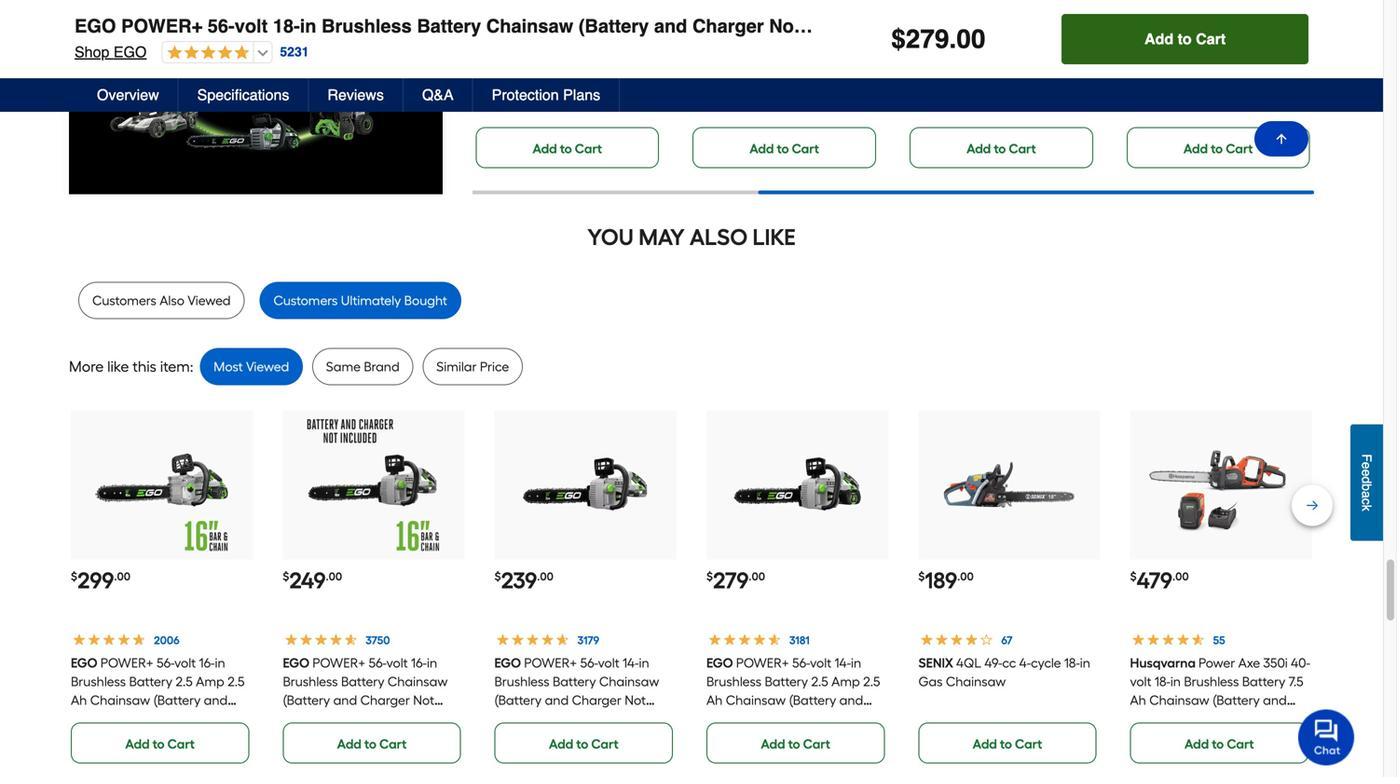 Task type: describe. For each thing, give the bounding box(es) containing it.
battery inside '56-volt 7.5 ah; lithium ion (li-ion) battery'
[[732, 78, 775, 94]]

k
[[1360, 505, 1375, 511]]

7.5 inside power axe 350i 40- volt 18-in brushless battery 7.5 ah chainsaw (battery and charger included)
[[1289, 674, 1304, 690]]

$ for 4ql 49-cc 4-cycle 18-in gas chainsaw
[[919, 570, 925, 583]]

in inside 4ql 49-cc 4-cycle 18-in gas chainsaw
[[1080, 655, 1091, 671]]

add to cart for "279" list item
[[761, 736, 831, 752]]

c
[[1360, 498, 1375, 505]]

ah for 479
[[1131, 693, 1147, 708]]

battery inside "power+ 56-volt 14-in brushless battery chainsaw (battery and charger not included)"
[[553, 674, 596, 690]]

q&a button
[[404, 78, 473, 112]]

ego power+ 56-volt 14-in brushless battery chainsaw (battery and charger not included) image
[[513, 412, 659, 558]]

in inside power+ 56-volt 16-in brushless battery chainsaw (battery and charger not included)
[[427, 655, 437, 671]]

$ 239 .00
[[495, 567, 554, 594]]

chainsaw inside 4ql 49-cc 4-cycle 18-in gas chainsaw
[[946, 674, 1006, 690]]

add to cart link for 169 list item
[[910, 127, 1093, 168]]

18- for 189
[[1064, 655, 1080, 671]]

1 2.5 from the left
[[176, 674, 193, 690]]

ion) for 249
[[476, 78, 498, 94]]

chainsaw inside power axe 350i 40- volt 18-in brushless battery 7.5 ah chainsaw (battery and charger included)
[[1150, 693, 1210, 708]]

included) inside power+ 56-volt 14-in brushless battery 2.5 amp 2.5 ah chainsaw (battery and charger included)
[[760, 711, 815, 727]]

(charger
[[910, 78, 963, 94]]

chat invite button image
[[1299, 709, 1356, 766]]

add to cart link for '299' list item
[[71, 723, 249, 764]]

amp for 279
[[832, 674, 860, 690]]

(li- inside 56-volt 28 ah lithium ion (li-ion) battery
[[1127, 78, 1141, 94]]

(battery inside power+ 56-volt 14-in brushless battery 2.5 amp 2.5 ah chainsaw (battery and charger included)
[[789, 693, 837, 708]]

overview
[[97, 86, 159, 103]]

may
[[639, 224, 685, 251]]

add for 399 list item
[[750, 141, 774, 156]]

:
[[190, 358, 193, 376]]

power+ for 249
[[312, 655, 366, 671]]

56- inside 56-volt 28 ah lithium ion (li-ion) battery
[[1157, 59, 1174, 75]]

add for the 479 list item
[[1185, 736, 1209, 752]]

2 e from the top
[[1360, 469, 1375, 477]]

shop ego
[[75, 43, 147, 61]]

cycle
[[1031, 655, 1061, 671]]

charger inside power axe 350i 40- volt 18-in brushless battery 7.5 ah chainsaw (battery and charger included)
[[1131, 711, 1180, 727]]

b
[[1360, 484, 1375, 491]]

volt inside power axe 350i 40- volt 18-in brushless battery 7.5 ah chainsaw (battery and charger included)
[[1131, 674, 1152, 690]]

f
[[1360, 454, 1375, 462]]

volt for 7.5
[[740, 59, 762, 75]]

add to cart for '299' list item
[[125, 736, 195, 752]]

cart for "279" list item
[[803, 736, 831, 752]]

2 2.5 from the left
[[228, 674, 245, 690]]

to for "279" list item
[[788, 736, 801, 752]]

this
[[133, 358, 156, 376]]

senix 4ql 49-cc 4-cycle 18-in gas chainsaw image
[[937, 412, 1083, 558]]

add for 169 list item
[[967, 141, 991, 156]]

to for '299' list item
[[153, 736, 165, 752]]

customers for customers also viewed
[[274, 293, 338, 308]]

specifications button
[[179, 78, 309, 112]]

a
[[1360, 491, 1375, 498]]

399 list item
[[693, 0, 880, 168]]

senix
[[919, 655, 954, 671]]

brushless for 239
[[495, 674, 550, 690]]

charger inside power+ 56-volt 16-in brushless battery chainsaw (battery and charger not included)
[[360, 693, 410, 708]]

299
[[77, 567, 114, 594]]

shop
[[75, 43, 109, 61]]

56-volt 4 ah lithium ion (li- ion) battery link
[[476, 59, 661, 94]]

similar price
[[437, 359, 509, 375]]

399
[[699, 8, 735, 35]]

56- inside power+ 56-volt 16-in brushless battery 2.5 amp 2.5 ah chainsaw (battery and charger included)
[[157, 655, 174, 671]]

included) inside "power+ 56-volt 14-in brushless battery chainsaw (battery and charger not included)"
[[495, 711, 550, 727]]

.
[[950, 24, 957, 54]]

00
[[957, 24, 986, 54]]

to for 1,399 list item
[[1211, 141, 1223, 156]]

5231
[[280, 44, 309, 59]]

and inside power+ 56-volt 14-in brushless battery 2.5 amp 2.5 ah chainsaw (battery and charger included)
[[840, 693, 864, 708]]

brushless inside power axe 350i 40- volt 18-in brushless battery 7.5 ah chainsaw (battery and charger included)
[[1185, 674, 1240, 690]]

16- for 249
[[411, 655, 427, 671]]

add to cart link for the 479 list item
[[1131, 723, 1309, 764]]

$ 399 .00
[[693, 8, 752, 35]]

ego power+ 56-volt 18-in brushless battery chainsaw (battery and charger not included)
[[75, 15, 889, 37]]

volt for 28
[[1174, 59, 1196, 75]]

and inside "power+ 56-volt 14-in brushless battery chainsaw (battery and charger not included)"
[[545, 693, 569, 708]]

brushless for 249
[[283, 674, 338, 690]]

ion) inside 56-volt 28 ah lithium ion (li-ion) battery
[[1141, 78, 1163, 94]]

4-
[[1020, 655, 1031, 671]]

7.5 inside '56-volt 7.5 ah; lithium ion (li-ion) battery'
[[765, 59, 780, 75]]

56- inside power+ 56-volt 16-in brushless battery chainsaw (battery and charger not included)
[[369, 655, 386, 671]]

add to cart link for 399 list item
[[693, 127, 876, 168]]

3 2.5 from the left
[[811, 674, 829, 690]]

charger inside power+ 56-volt 14-in brushless battery 2.5 amp 2.5 ah chainsaw (battery and charger included)
[[707, 711, 756, 727]]

.00 for power axe 350i 40- volt 18-in brushless battery 7.5 ah chainsaw (battery and charger included)
[[1173, 570, 1189, 583]]

and inside power axe 350i 40- volt 18-in brushless battery 7.5 ah chainsaw (battery and charger included)
[[1264, 693, 1288, 708]]

ego for 279
[[707, 655, 733, 671]]

56-volt battery charger (charger included)
[[910, 59, 1078, 94]]

$ for power+ 56-volt 14-in brushless battery chainsaw (battery and charger not included)
[[495, 570, 501, 583]]

ion) for 399
[[706, 78, 728, 94]]

battery inside 56-volt 4 ah lithium ion (li- ion) battery
[[501, 78, 544, 94]]

included) inside the 56-volt battery charger (charger included)
[[966, 78, 1021, 94]]

ah for 279
[[707, 693, 723, 708]]

battery inside power axe 350i 40- volt 18-in brushless battery 7.5 ah chainsaw (battery and charger included)
[[1243, 674, 1286, 690]]

included) inside power+ 56-volt 16-in brushless battery 2.5 amp 2.5 ah chainsaw (battery and charger included)
[[124, 711, 179, 727]]

$ 479 .00
[[1131, 567, 1189, 594]]

to for topmost the 249 list item
[[560, 141, 572, 156]]

most
[[214, 359, 243, 375]]

(battery inside power axe 350i 40- volt 18-in brushless battery 7.5 ah chainsaw (battery and charger included)
[[1213, 693, 1260, 708]]

$ inside $ 399 .00
[[693, 11, 699, 24]]

husqvarna
[[1131, 655, 1196, 671]]

customers ultimately bought
[[274, 293, 447, 308]]

299 list item
[[71, 411, 253, 764]]

56-volt 7.5 ah; lithium ion (li-ion) battery link
[[693, 59, 872, 94]]

item
[[160, 358, 190, 376]]

ion inside 56-volt 28 ah lithium ion (li-ion) battery
[[1283, 59, 1302, 75]]

56- inside power+ 56-volt 14-in brushless battery 2.5 amp 2.5 ah chainsaw (battery and charger included)
[[793, 655, 810, 671]]

ah for 299
[[71, 693, 87, 708]]

(li- for 249
[[647, 59, 661, 75]]

(battery inside power+ 56-volt 16-in brushless battery 2.5 amp 2.5 ah chainsaw (battery and charger included)
[[153, 693, 201, 708]]

add for "189" list item
[[973, 736, 997, 752]]

to for 399 list item
[[777, 141, 789, 156]]

and inside power+ 56-volt 16-in brushless battery chainsaw (battery and charger not included)
[[333, 693, 357, 708]]

gas
[[919, 674, 943, 690]]

brushless for 299
[[71, 674, 126, 690]]

in inside power+ 56-volt 16-in brushless battery 2.5 amp 2.5 ah chainsaw (battery and charger included)
[[215, 655, 225, 671]]

battery inside power+ 56-volt 16-in brushless battery chainsaw (battery and charger not included)
[[341, 674, 384, 690]]

overview button
[[78, 78, 179, 112]]

40-
[[1292, 655, 1311, 671]]

protection plans
[[492, 86, 601, 103]]

14- for 239
[[623, 655, 639, 671]]

1 vertical spatial viewed
[[246, 359, 289, 375]]

f e e d b a c k
[[1360, 454, 1375, 511]]

reviews button
[[309, 78, 404, 112]]

249 for ego
[[289, 567, 326, 594]]

add to cart link for "189" list item
[[919, 723, 1097, 764]]

1 vertical spatial 249 list item
[[283, 411, 465, 764]]

add to cart for 169 list item
[[967, 141, 1037, 156]]

$ 189 .00
[[919, 567, 974, 594]]

.00 for power+ 56-volt 14-in brushless battery chainsaw (battery and charger not included)
[[537, 570, 554, 583]]

chainsaw inside power+ 56-volt 16-in brushless battery chainsaw (battery and charger not included)
[[388, 674, 448, 690]]

28
[[1199, 59, 1213, 75]]

cart for "189" list item
[[1015, 736, 1043, 752]]

279 list item
[[707, 411, 889, 764]]

power+ 56-volt 16-in brushless battery 2.5 amp 2.5 ah chainsaw (battery and charger included)
[[71, 655, 245, 727]]

189
[[925, 567, 958, 594]]

49-
[[985, 655, 1003, 671]]

volt for 249
[[386, 655, 408, 671]]

power
[[1199, 655, 1236, 671]]

add to cart link for 239 list item
[[495, 723, 673, 764]]

to for bottom the 249 list item
[[364, 736, 377, 752]]

add to cart for the 479 list item
[[1185, 736, 1255, 752]]

chainsaw inside "power+ 56-volt 14-in brushless battery chainsaw (battery and charger not included)"
[[600, 674, 660, 690]]

not for 249
[[413, 693, 434, 708]]

in inside "power+ 56-volt 14-in brushless battery chainsaw (battery and charger not included)"
[[639, 655, 650, 671]]

volt for 279
[[810, 655, 832, 671]]

$ 299 .00
[[71, 567, 131, 594]]

479
[[1137, 567, 1173, 594]]

(battery inside "power+ 56-volt 14-in brushless battery chainsaw (battery and charger not included)"
[[495, 693, 542, 708]]

same brand
[[326, 359, 400, 375]]

$ 1,399 .00
[[1127, 8, 1200, 35]]

cart inside button
[[1196, 30, 1226, 48]]

add to cart link for "279" list item
[[707, 723, 885, 764]]

279 for .00
[[713, 567, 749, 594]]

in inside power axe 350i 40- volt 18-in brushless battery 7.5 ah chainsaw (battery and charger included)
[[1171, 674, 1181, 690]]

more like this item :
[[69, 358, 193, 376]]

customers for you may also like
[[92, 293, 157, 308]]

customers also viewed
[[92, 293, 231, 308]]

power+ 56-volt 14-in brushless battery 2.5 amp 2.5 ah chainsaw (battery and charger included)
[[707, 655, 881, 727]]

ego for 1,399
[[1127, 59, 1154, 75]]

protection plans button
[[473, 78, 620, 112]]

price
[[480, 359, 509, 375]]

add to cart for 1,399 list item
[[1184, 141, 1254, 156]]

56- inside "power+ 56-volt 14-in brushless battery chainsaw (battery and charger not included)"
[[581, 655, 598, 671]]

239
[[501, 567, 537, 594]]

like
[[107, 358, 129, 376]]

add for 1,399 list item
[[1184, 141, 1208, 156]]

specifications
[[197, 86, 289, 103]]

249 for 56-volt 4 ah lithium ion (li- ion) battery
[[482, 8, 519, 35]]

volt for battery
[[957, 59, 979, 75]]

4ql
[[956, 655, 982, 671]]

in inside power+ 56-volt 14-in brushless battery 2.5 amp 2.5 ah chainsaw (battery and charger included)
[[851, 655, 862, 671]]

power+ for 239
[[524, 655, 578, 671]]

add for '299' list item
[[125, 736, 150, 752]]

power axe 350i 40- volt 18-in brushless battery 7.5 ah chainsaw (battery and charger included)
[[1131, 655, 1311, 727]]

amp for 299
[[196, 674, 224, 690]]

56-volt 28 ah lithium ion (li-ion) battery
[[1127, 59, 1302, 94]]

battery inside the 56-volt battery charger (charger included)
[[982, 59, 1026, 75]]

16- for 299
[[199, 655, 215, 671]]

2 horizontal spatial not
[[769, 15, 800, 37]]



Task type: vqa. For each thing, say whether or not it's contained in the screenshot.
THE 56-VOLT 7.5 AH; LITHIUM ION (LI-ION) BATTERY link
yes



Task type: locate. For each thing, give the bounding box(es) containing it.
volt
[[235, 15, 268, 37], [174, 655, 196, 671], [386, 655, 408, 671], [598, 655, 620, 671], [810, 655, 832, 671], [1131, 674, 1152, 690]]

1 ion) from the left
[[476, 78, 498, 94]]

16- inside power+ 56-volt 16-in brushless battery 2.5 amp 2.5 ah chainsaw (battery and charger included)
[[199, 655, 215, 671]]

e
[[1360, 462, 1375, 469], [1360, 469, 1375, 477]]

2 14- from the left
[[835, 655, 851, 671]]

cart for 399 list item
[[792, 141, 819, 156]]

to down power+ 56-volt 16-in brushless battery 2.5 amp 2.5 ah chainsaw (battery and charger included) at the bottom of the page
[[153, 736, 165, 752]]

1 horizontal spatial viewed
[[246, 359, 289, 375]]

ego inside 1,399 list item
[[1127, 59, 1154, 75]]

1 e from the top
[[1360, 462, 1375, 469]]

ion right ah;
[[853, 59, 872, 75]]

1 horizontal spatial 279
[[906, 24, 950, 54]]

husqvarna power axe 350i 40-volt 18-in brushless battery 7.5 ah chainsaw (battery and charger included) image
[[1149, 412, 1295, 558]]

18-
[[273, 15, 300, 37], [1064, 655, 1080, 671], [1155, 674, 1171, 690]]

cart inside "189" list item
[[1015, 736, 1043, 752]]

also up item
[[160, 293, 185, 308]]

.00 for power+ 56-volt 14-in brushless battery 2.5 amp 2.5 ah chainsaw (battery and charger included)
[[749, 570, 765, 583]]

ego inside "279" list item
[[707, 655, 733, 671]]

1 volt from the left
[[523, 59, 545, 75]]

0 vertical spatial 249
[[482, 8, 519, 35]]

add to cart for "189" list item
[[973, 736, 1043, 752]]

power+ inside "power+ 56-volt 14-in brushless battery chainsaw (battery and charger not included)"
[[524, 655, 578, 671]]

7.5 down 40-
[[1289, 674, 1304, 690]]

169
[[916, 8, 949, 35]]

$ 279 . 00
[[892, 24, 986, 54]]

0 vertical spatial also
[[690, 224, 748, 251]]

1 amp from the left
[[196, 674, 224, 690]]

56-volt 7.5 ah; lithium ion (li-ion) battery
[[693, 59, 872, 94]]

to inside 239 list item
[[576, 736, 589, 752]]

and inside power+ 56-volt 16-in brushless battery 2.5 amp 2.5 ah chainsaw (battery and charger included)
[[204, 693, 228, 708]]

power+ 56-volt 16-in brushless battery chainsaw (battery and charger not included)
[[283, 655, 448, 727]]

brand
[[364, 359, 400, 375]]

16-
[[199, 655, 215, 671], [411, 655, 427, 671]]

ion) inside 56-volt 4 ah lithium ion (li- ion) battery
[[476, 78, 498, 94]]

most viewed
[[214, 359, 289, 375]]

cart inside "279" list item
[[803, 736, 831, 752]]

battery inside power+ 56-volt 16-in brushless battery 2.5 amp 2.5 ah chainsaw (battery and charger included)
[[129, 674, 172, 690]]

$ 249 .00 for ego
[[283, 567, 342, 594]]

14-
[[623, 655, 639, 671], [835, 655, 851, 671]]

7.5 left ah;
[[765, 59, 780, 75]]

$ 249 .00
[[476, 8, 535, 35], [283, 567, 342, 594]]

reviews
[[328, 86, 384, 103]]

add to cart link inside "189" list item
[[919, 723, 1097, 764]]

ego 56v system image
[[69, 0, 443, 194]]

charger inside "power+ 56-volt 14-in brushless battery chainsaw (battery and charger not included)"
[[572, 693, 622, 708]]

$ for power+ 56-volt 14-in brushless battery 2.5 amp 2.5 ah chainsaw (battery and charger included)
[[707, 570, 713, 583]]

power+ for 299
[[100, 655, 154, 671]]

volt for 239
[[598, 655, 620, 671]]

add to cart down plans
[[533, 141, 602, 156]]

add to cart inside 239 list item
[[549, 736, 619, 752]]

add down power+ 56-volt 14-in brushless battery 2.5 amp 2.5 ah chainsaw (battery and charger included)
[[761, 736, 786, 752]]

1 horizontal spatial 14-
[[835, 655, 851, 671]]

4.7 stars image
[[163, 45, 249, 62]]

56-volt battery charger (charger included) link
[[910, 59, 1078, 94]]

ion) down '399'
[[706, 78, 728, 94]]

brushless inside "power+ 56-volt 14-in brushless battery chainsaw (battery and charger not included)"
[[495, 674, 550, 690]]

56- inside '56-volt 7.5 ah; lithium ion (li-ion) battery'
[[723, 59, 740, 75]]

volt for 299
[[174, 655, 196, 671]]

1 horizontal spatial 249
[[482, 8, 519, 35]]

add to cart up 28
[[1145, 30, 1226, 48]]

add to cart down power+ 56-volt 16-in brushless battery chainsaw (battery and charger not included)
[[337, 736, 407, 752]]

56-
[[208, 15, 235, 37], [505, 59, 523, 75], [723, 59, 740, 75], [940, 59, 957, 75], [1157, 59, 1174, 75], [157, 655, 174, 671], [369, 655, 386, 671], [581, 655, 598, 671], [793, 655, 810, 671]]

0 vertical spatial 7.5
[[765, 59, 780, 75]]

viewed up :
[[188, 293, 231, 308]]

1 horizontal spatial customers
[[274, 293, 338, 308]]

ego inside 239 list item
[[495, 655, 521, 671]]

axe
[[1239, 655, 1261, 671]]

to inside 399 list item
[[777, 141, 789, 156]]

$ inside $ 239 .00
[[495, 570, 501, 583]]

ah
[[559, 59, 575, 75], [1217, 59, 1233, 75], [71, 693, 87, 708], [707, 693, 723, 708], [1131, 693, 1147, 708]]

volt inside the 56-volt battery charger (charger included)
[[957, 59, 979, 75]]

add down power+ 56-volt 16-in brushless battery chainsaw (battery and charger not included)
[[337, 736, 362, 752]]

$ for power axe 350i 40- volt 18-in brushless battery 7.5 ah chainsaw (battery and charger included)
[[1131, 570, 1137, 583]]

add to cart left arrow up icon
[[1184, 141, 1254, 156]]

(li- for 399
[[693, 78, 706, 94]]

1,399
[[1134, 8, 1183, 35]]

volt inside '56-volt 7.5 ah; lithium ion (li-ion) battery'
[[740, 59, 762, 75]]

350i
[[1264, 655, 1288, 671]]

included)
[[806, 15, 889, 37], [966, 78, 1021, 94], [124, 711, 179, 727], [283, 711, 338, 727], [495, 711, 550, 727], [760, 711, 815, 727], [1184, 711, 1239, 727]]

4 volt from the left
[[1174, 59, 1196, 75]]

ego power+ 56-volt 16-in brushless battery chainsaw (battery and charger not included) image
[[301, 412, 447, 558]]

1 horizontal spatial 18-
[[1064, 655, 1080, 671]]

add for bottom the 249 list item
[[337, 736, 362, 752]]

(li- inside '56-volt 7.5 ah; lithium ion (li-ion) battery'
[[693, 78, 706, 94]]

2 horizontal spatial 18-
[[1155, 674, 1171, 690]]

ion inside '56-volt 7.5 ah; lithium ion (li-ion) battery'
[[853, 59, 872, 75]]

amp
[[196, 674, 224, 690], [832, 674, 860, 690]]

add to cart inside 399 list item
[[750, 141, 819, 156]]

customers
[[92, 293, 157, 308], [274, 293, 338, 308]]

charger
[[693, 15, 764, 37], [1029, 59, 1078, 75], [360, 693, 410, 708], [572, 693, 622, 708], [71, 711, 121, 727], [707, 711, 756, 727], [1131, 711, 1180, 727]]

not for 239
[[625, 693, 646, 708]]

add for 239 list item
[[549, 736, 574, 752]]

2 amp from the left
[[832, 674, 860, 690]]

$ for power+ 56-volt 16-in brushless battery 2.5 amp 2.5 ah chainsaw (battery and charger included)
[[71, 570, 77, 583]]

2 horizontal spatial ion)
[[1141, 78, 1163, 94]]

cart inside the 479 list item
[[1227, 736, 1255, 752]]

you may also like
[[588, 224, 796, 251]]

add to cart for 399 list item
[[750, 141, 819, 156]]

$ 249 .00 for 56-volt 4 ah lithium ion (li- ion) battery
[[476, 8, 535, 35]]

viewed right the most
[[246, 359, 289, 375]]

ion) right q&a button
[[476, 78, 498, 94]]

cart for 239 list item
[[591, 736, 619, 752]]

0 horizontal spatial 249 list item
[[283, 411, 465, 764]]

cart inside 169 list item
[[1009, 141, 1037, 156]]

0 horizontal spatial customers
[[92, 293, 157, 308]]

add to cart link for 1,399 list item
[[1127, 127, 1311, 168]]

2 volt from the left
[[740, 59, 762, 75]]

charger inside power+ 56-volt 16-in brushless battery 2.5 amp 2.5 ah chainsaw (battery and charger included)
[[71, 711, 121, 727]]

1 vertical spatial 18-
[[1064, 655, 1080, 671]]

(li-
[[647, 59, 661, 75], [693, 78, 706, 94], [1127, 78, 1141, 94]]

lithium for 249
[[578, 59, 622, 75]]

volt left ah;
[[740, 59, 762, 75]]

like
[[753, 224, 796, 251]]

to inside '299' list item
[[153, 736, 165, 752]]

3 volt from the left
[[957, 59, 979, 75]]

add to cart for 239 list item
[[549, 736, 619, 752]]

ah inside 56-volt 28 ah lithium ion (li-ion) battery
[[1217, 59, 1233, 75]]

q&a
[[422, 86, 454, 103]]

2 horizontal spatial (li-
[[1127, 78, 1141, 94]]

to for 169 list item
[[994, 141, 1006, 156]]

add to cart down 4ql 49-cc 4-cycle 18-in gas chainsaw
[[973, 736, 1043, 752]]

battery inside 56-volt 28 ah lithium ion (li-ion) battery
[[1166, 78, 1209, 94]]

1 vertical spatial also
[[160, 293, 185, 308]]

volt down 00
[[957, 59, 979, 75]]

add to cart inside the 479 list item
[[1185, 736, 1255, 752]]

1 horizontal spatial ion)
[[706, 78, 728, 94]]

0 horizontal spatial 249
[[289, 567, 326, 594]]

3 lithium from the left
[[1236, 59, 1280, 75]]

0 vertical spatial 18-
[[273, 15, 300, 37]]

more
[[69, 358, 104, 376]]

1 vertical spatial 249
[[289, 567, 326, 594]]

ion for 399
[[853, 59, 872, 75]]

1 horizontal spatial 16-
[[411, 655, 427, 671]]

$ for 56-volt 28 ah lithium ion (li-ion) battery
[[1127, 11, 1134, 24]]

add inside 1,399 list item
[[1184, 141, 1208, 156]]

3 ion) from the left
[[1141, 78, 1163, 94]]

3 ion from the left
[[1283, 59, 1302, 75]]

0 horizontal spatial also
[[160, 293, 185, 308]]

power+ for 279
[[736, 655, 789, 671]]

4
[[548, 59, 556, 75]]

to down plans
[[560, 141, 572, 156]]

cart
[[1196, 30, 1226, 48], [575, 141, 602, 156], [792, 141, 819, 156], [1009, 141, 1037, 156], [1226, 141, 1254, 156], [168, 736, 195, 752], [379, 736, 407, 752], [591, 736, 619, 752], [803, 736, 831, 752], [1015, 736, 1043, 752], [1227, 736, 1255, 752]]

ultimately
[[341, 293, 401, 308]]

to up 56-volt 28 ah lithium ion (li-ion) battery
[[1178, 30, 1192, 48]]

lithium up plans
[[578, 59, 622, 75]]

cart left arrow up icon
[[1226, 141, 1254, 156]]

battery
[[417, 15, 481, 37], [982, 59, 1026, 75], [501, 78, 544, 94], [732, 78, 775, 94], [1166, 78, 1209, 94], [129, 674, 172, 690], [341, 674, 384, 690], [553, 674, 596, 690], [765, 674, 808, 690], [1243, 674, 1286, 690]]

add inside the 479 list item
[[1185, 736, 1209, 752]]

1 horizontal spatial (li-
[[693, 78, 706, 94]]

0 horizontal spatial 14-
[[623, 655, 639, 671]]

add for topmost the 249 list item
[[533, 141, 557, 156]]

not
[[769, 15, 800, 37], [413, 693, 434, 708], [625, 693, 646, 708]]

0 horizontal spatial 279
[[713, 567, 749, 594]]

add down 56-volt 28 ah lithium ion (li-ion) battery
[[1184, 141, 1208, 156]]

ego for 299
[[71, 655, 98, 671]]

18- for 479
[[1155, 674, 1171, 690]]

to down power+ 56-volt 16-in brushless battery chainsaw (battery and charger not included)
[[364, 736, 377, 752]]

to down 4ql 49-cc 4-cycle 18-in gas chainsaw
[[1000, 736, 1012, 752]]

power+ inside power+ 56-volt 16-in brushless battery 2.5 amp 2.5 ah chainsaw (battery and charger included)
[[100, 655, 154, 671]]

189 list item
[[919, 411, 1101, 764]]

add to cart link inside 399 list item
[[693, 127, 876, 168]]

power+
[[121, 15, 203, 37], [100, 655, 154, 671], [312, 655, 366, 671], [524, 655, 578, 671], [736, 655, 789, 671]]

.00 inside $ 279 .00
[[749, 570, 765, 583]]

14- for 279
[[835, 655, 851, 671]]

2 16- from the left
[[411, 655, 427, 671]]

1 16- from the left
[[199, 655, 215, 671]]

4 2.5 from the left
[[863, 674, 881, 690]]

to inside button
[[1178, 30, 1192, 48]]

add for "279" list item
[[761, 736, 786, 752]]

lithium inside 56-volt 4 ah lithium ion (li- ion) battery
[[578, 59, 622, 75]]

ion right 4 in the top left of the page
[[626, 59, 644, 75]]

add to cart link
[[476, 127, 659, 168], [693, 127, 876, 168], [910, 127, 1093, 168], [1127, 127, 1311, 168], [71, 723, 249, 764], [283, 723, 461, 764], [495, 723, 673, 764], [707, 723, 885, 764], [919, 723, 1097, 764], [1131, 723, 1309, 764]]

to for 239 list item
[[576, 736, 589, 752]]

18- inside 4ql 49-cc 4-cycle 18-in gas chainsaw
[[1064, 655, 1080, 671]]

1 customers from the left
[[92, 293, 157, 308]]

lithium inside '56-volt 7.5 ah; lithium ion (li-ion) battery'
[[806, 59, 850, 75]]

also left like
[[690, 224, 748, 251]]

0 horizontal spatial not
[[413, 693, 434, 708]]

cart inside 239 list item
[[591, 736, 619, 752]]

plans
[[563, 86, 601, 103]]

to down power axe 350i 40- volt 18-in brushless battery 7.5 ah chainsaw (battery and charger included)
[[1212, 736, 1224, 752]]

not inside power+ 56-volt 16-in brushless battery chainsaw (battery and charger not included)
[[413, 693, 434, 708]]

1 horizontal spatial $ 249 .00
[[476, 8, 535, 35]]

cart down power axe 350i 40- volt 18-in brushless battery 7.5 ah chainsaw (battery and charger included)
[[1227, 736, 1255, 752]]

279
[[906, 24, 950, 54], [713, 567, 749, 594]]

1 horizontal spatial lithium
[[806, 59, 850, 75]]

.00 for power+ 56-volt 16-in brushless battery 2.5 amp 2.5 ah chainsaw (battery and charger included)
[[114, 570, 131, 583]]

volt inside power+ 56-volt 14-in brushless battery 2.5 amp 2.5 ah chainsaw (battery and charger included)
[[810, 655, 832, 671]]

to down '56-volt 7.5 ah; lithium ion (li-ion) battery'
[[777, 141, 789, 156]]

ion for 249
[[626, 59, 644, 75]]

charger inside the 56-volt battery charger (charger included)
[[1029, 59, 1078, 75]]

ion inside 56-volt 4 ah lithium ion (li- ion) battery
[[626, 59, 644, 75]]

to down power+ 56-volt 14-in brushless battery 2.5 amp 2.5 ah chainsaw (battery and charger included)
[[788, 736, 801, 752]]

.00 inside $ 189 .00
[[958, 570, 974, 583]]

0 vertical spatial $ 249 .00
[[476, 8, 535, 35]]

18- down husqvarna
[[1155, 674, 1171, 690]]

cart up 28
[[1196, 30, 1226, 48]]

cc
[[1003, 655, 1016, 671]]

arrow up image
[[1275, 131, 1289, 146]]

add to cart for bottom the 249 list item
[[337, 736, 407, 752]]

add inside button
[[1145, 30, 1174, 48]]

0 horizontal spatial (li-
[[647, 59, 661, 75]]

ego power+ 56-volt 16-in brushless battery 2.5 amp 2.5 ah chainsaw (battery and charger included) image
[[89, 412, 235, 558]]

add down '56-volt 7.5 ah; lithium ion (li-ion) battery'
[[750, 141, 774, 156]]

1 horizontal spatial also
[[690, 224, 748, 251]]

cart down the 56-volt battery charger (charger included)
[[1009, 141, 1037, 156]]

.00 for power+ 56-volt 16-in brushless battery chainsaw (battery and charger not included)
[[326, 570, 342, 583]]

14- inside "power+ 56-volt 14-in brushless battery chainsaw (battery and charger not included)"
[[623, 655, 639, 671]]

lithium
[[578, 59, 622, 75], [806, 59, 850, 75], [1236, 59, 1280, 75]]

add to cart link inside "279" list item
[[707, 723, 885, 764]]

cart down plans
[[575, 141, 602, 156]]

0 horizontal spatial 7.5
[[765, 59, 780, 75]]

in
[[300, 15, 317, 37], [215, 655, 225, 671], [427, 655, 437, 671], [639, 655, 650, 671], [851, 655, 862, 671], [1080, 655, 1091, 671], [1171, 674, 1181, 690]]

to down the 56-volt battery charger (charger included)
[[994, 141, 1006, 156]]

2 horizontal spatial lithium
[[1236, 59, 1280, 75]]

(battery
[[579, 15, 649, 37], [153, 693, 201, 708], [283, 693, 330, 708], [495, 693, 542, 708], [789, 693, 837, 708], [1213, 693, 1260, 708]]

4ql 49-cc 4-cycle 18-in gas chainsaw
[[919, 655, 1091, 690]]

249 list item
[[476, 0, 663, 168], [283, 411, 465, 764]]

56-volt 4 ah lithium ion (li- ion) battery
[[476, 59, 661, 94]]

169 list item
[[910, 0, 1097, 168]]

cart for the 479 list item
[[1227, 736, 1255, 752]]

amp inside power+ 56-volt 14-in brushless battery 2.5 amp 2.5 ah chainsaw (battery and charger included)
[[832, 674, 860, 690]]

1 horizontal spatial ion
[[853, 59, 872, 75]]

customers up like in the top of the page
[[92, 293, 157, 308]]

volt left 4 in the top left of the page
[[523, 59, 545, 75]]

add
[[1145, 30, 1174, 48], [533, 141, 557, 156], [750, 141, 774, 156], [967, 141, 991, 156], [1184, 141, 1208, 156], [125, 736, 150, 752], [337, 736, 362, 752], [549, 736, 574, 752], [761, 736, 786, 752], [973, 736, 997, 752], [1185, 736, 1209, 752]]

same
[[326, 359, 361, 375]]

.00 inside $ 479 .00
[[1173, 570, 1189, 583]]

brushless
[[322, 15, 412, 37], [71, 674, 126, 690], [283, 674, 338, 690], [495, 674, 550, 690], [707, 674, 762, 690], [1185, 674, 1240, 690]]

1,399 list item
[[1127, 0, 1314, 168]]

add to cart for topmost the 249 list item
[[533, 141, 602, 156]]

chainsaw
[[487, 15, 574, 37], [388, 674, 448, 690], [600, 674, 660, 690], [946, 674, 1006, 690], [90, 693, 150, 708], [726, 693, 786, 708], [1150, 693, 1210, 708]]

0 horizontal spatial $ 249 .00
[[283, 567, 342, 594]]

volt inside 56-volt 28 ah lithium ion (li-ion) battery
[[1174, 59, 1196, 75]]

1 horizontal spatial 249 list item
[[476, 0, 663, 168]]

add down protection plans button
[[533, 141, 557, 156]]

volt inside power+ 56-volt 16-in brushless battery 2.5 amp 2.5 ah chainsaw (battery and charger included)
[[174, 655, 196, 671]]

1 vertical spatial 279
[[713, 567, 749, 594]]

cart down power+ 56-volt 16-in brushless battery 2.5 amp 2.5 ah chainsaw (battery and charger included) at the bottom of the page
[[168, 736, 195, 752]]

add down power axe 350i 40- volt 18-in brushless battery 7.5 ah chainsaw (battery and charger included)
[[1185, 736, 1209, 752]]

add down power+ 56-volt 16-in brushless battery 2.5 amp 2.5 ah chainsaw (battery and charger included) at the bottom of the page
[[125, 736, 150, 752]]

2 ion) from the left
[[706, 78, 728, 94]]

1 lithium from the left
[[578, 59, 622, 75]]

2 vertical spatial 18-
[[1155, 674, 1171, 690]]

479 list item
[[1131, 411, 1313, 764]]

brushless for 279
[[707, 674, 762, 690]]

add to cart down "power+ 56-volt 14-in brushless battery chainsaw (battery and charger not included)"
[[549, 736, 619, 752]]

included) inside power+ 56-volt 16-in brushless battery chainsaw (battery and charger not included)
[[283, 711, 338, 727]]

249
[[482, 8, 519, 35], [289, 567, 326, 594]]

1 vertical spatial $ 249 .00
[[283, 567, 342, 594]]

ego power+ 56-volt 14-in brushless battery 2.5 amp 2.5 ah chainsaw (battery and charger included) image
[[725, 412, 871, 558]]

cart down "power+ 56-volt 14-in brushless battery chainsaw (battery and charger not included)"
[[591, 736, 619, 752]]

bought
[[404, 293, 447, 308]]

$
[[476, 11, 482, 24], [693, 11, 699, 24], [1127, 11, 1134, 24], [892, 24, 906, 54], [71, 570, 77, 583], [283, 570, 289, 583], [495, 570, 501, 583], [707, 570, 713, 583], [919, 570, 925, 583], [1131, 570, 1137, 583]]

0 horizontal spatial 16-
[[199, 655, 215, 671]]

add down the 56-volt battery charger (charger included)
[[967, 141, 991, 156]]

d
[[1360, 477, 1375, 484]]

customers left ultimately
[[274, 293, 338, 308]]

to for the 479 list item
[[1212, 736, 1224, 752]]

viewed
[[188, 293, 231, 308], [246, 359, 289, 375]]

add to cart down power+ 56-volt 14-in brushless battery 2.5 amp 2.5 ah chainsaw (battery and charger included)
[[761, 736, 831, 752]]

0 horizontal spatial viewed
[[188, 293, 231, 308]]

$ inside $ 279 .00
[[707, 570, 713, 583]]

ion up arrow up icon
[[1283, 59, 1302, 75]]

volt
[[523, 59, 545, 75], [740, 59, 762, 75], [957, 59, 979, 75], [1174, 59, 1196, 75]]

add to cart inside button
[[1145, 30, 1226, 48]]

.00 for 56-volt 28 ah lithium ion (li-ion) battery
[[1183, 11, 1200, 24]]

0 vertical spatial viewed
[[188, 293, 231, 308]]

0 vertical spatial 279
[[906, 24, 950, 54]]

to left arrow up icon
[[1211, 141, 1223, 156]]

add down 4ql 49-cc 4-cycle 18-in gas chainsaw
[[973, 736, 997, 752]]

volt left 28
[[1174, 59, 1196, 75]]

$ 279 .00
[[707, 567, 765, 594]]

18- right cycle
[[1064, 655, 1080, 671]]

add to cart link inside the 479 list item
[[1131, 723, 1309, 764]]

ego inside '299' list item
[[71, 655, 98, 671]]

$ for power+ 56-volt 16-in brushless battery chainsaw (battery and charger not included)
[[283, 570, 289, 583]]

0 horizontal spatial lithium
[[578, 59, 622, 75]]

add to cart inside "189" list item
[[973, 736, 1043, 752]]

cart for 1,399 list item
[[1226, 141, 1254, 156]]

power+ inside power+ 56-volt 16-in brushless battery chainsaw (battery and charger not included)
[[312, 655, 366, 671]]

add to cart down '56-volt 7.5 ah; lithium ion (li-ion) battery'
[[750, 141, 819, 156]]

$ inside $ 299 .00
[[71, 570, 77, 583]]

add down "power+ 56-volt 14-in brushless battery chainsaw (battery and charger not included)"
[[549, 736, 574, 752]]

ion) down add to cart button
[[1141, 78, 1163, 94]]

.00 for 4ql 49-cc 4-cycle 18-in gas chainsaw
[[958, 570, 974, 583]]

to for "189" list item
[[1000, 736, 1012, 752]]

add to cart link inside 1,399 list item
[[1127, 127, 1311, 168]]

lithium inside 56-volt 28 ah lithium ion (li-ion) battery
[[1236, 59, 1280, 75]]

0 horizontal spatial amp
[[196, 674, 224, 690]]

1 horizontal spatial amp
[[832, 674, 860, 690]]

56- inside 56-volt 4 ah lithium ion (li- ion) battery
[[505, 59, 523, 75]]

ah inside 56-volt 4 ah lithium ion (li- ion) battery
[[559, 59, 575, 75]]

1 14- from the left
[[623, 655, 639, 671]]

similar
[[437, 359, 477, 375]]

chainsaw inside power+ 56-volt 14-in brushless battery 2.5 amp 2.5 ah chainsaw (battery and charger included)
[[726, 693, 786, 708]]

cart inside '299' list item
[[168, 736, 195, 752]]

2 ion from the left
[[853, 59, 872, 75]]

.00 inside $ 399 .00
[[735, 11, 752, 24]]

cart inside 1,399 list item
[[1226, 141, 1254, 156]]

add to cart down power+ 56-volt 16-in brushless battery 2.5 amp 2.5 ah chainsaw (battery and charger included) at the bottom of the page
[[125, 736, 195, 752]]

cart for '299' list item
[[168, 736, 195, 752]]

to inside 169 list item
[[994, 141, 1006, 156]]

ah;
[[783, 59, 803, 75]]

e up b
[[1360, 469, 1375, 477]]

0 horizontal spatial ion)
[[476, 78, 498, 94]]

to down "power+ 56-volt 14-in brushless battery chainsaw (battery and charger not included)"
[[576, 736, 589, 752]]

cart down power+ 56-volt 14-in brushless battery 2.5 amp 2.5 ah chainsaw (battery and charger included)
[[803, 736, 831, 752]]

you
[[588, 224, 634, 251]]

1 ion from the left
[[626, 59, 644, 75]]

1 vertical spatial 7.5
[[1289, 674, 1304, 690]]

e up d
[[1360, 462, 1375, 469]]

0 vertical spatial 249 list item
[[476, 0, 663, 168]]

add to cart down the 56-volt battery charger (charger included)
[[967, 141, 1037, 156]]

chainsaw inside power+ 56-volt 16-in brushless battery 2.5 amp 2.5 ah chainsaw (battery and charger included)
[[90, 693, 150, 708]]

power+ inside power+ 56-volt 14-in brushless battery 2.5 amp 2.5 ah chainsaw (battery and charger included)
[[736, 655, 789, 671]]

add to cart button
[[1062, 14, 1309, 64]]

lithium right 28
[[1236, 59, 1280, 75]]

18- up 5231
[[273, 15, 300, 37]]

1 horizontal spatial 7.5
[[1289, 674, 1304, 690]]

2 horizontal spatial ion
[[1283, 59, 1302, 75]]

279 for .
[[906, 24, 950, 54]]

protection
[[492, 86, 559, 103]]

239 list item
[[495, 411, 677, 764]]

(li- inside 56-volt 4 ah lithium ion (li- ion) battery
[[647, 59, 661, 75]]

power+ 56-volt 14-in brushless battery chainsaw (battery and charger not included)
[[495, 655, 660, 727]]

add up 56-volt 28 ah lithium ion (li-ion) battery
[[1145, 30, 1174, 48]]

to inside the 479 list item
[[1212, 736, 1224, 752]]

also
[[690, 224, 748, 251], [160, 293, 185, 308]]

0 horizontal spatial ion
[[626, 59, 644, 75]]

lithium right ah;
[[806, 59, 850, 75]]

ego for 249
[[283, 655, 310, 671]]

f e e d b a c k button
[[1351, 425, 1384, 541]]

battery inside power+ 56-volt 14-in brushless battery 2.5 amp 2.5 ah chainsaw (battery and charger included)
[[765, 674, 808, 690]]

to inside "279" list item
[[788, 736, 801, 752]]

to inside "189" list item
[[1000, 736, 1012, 752]]

(battery inside power+ 56-volt 16-in brushless battery chainsaw (battery and charger not included)
[[283, 693, 330, 708]]

$ inside $ 189 .00
[[919, 570, 925, 583]]

cart for 169 list item
[[1009, 141, 1037, 156]]

add to cart down power axe 350i 40- volt 18-in brushless battery 7.5 ah chainsaw (battery and charger included)
[[1185, 736, 1255, 752]]

2 customers from the left
[[274, 293, 338, 308]]

0 horizontal spatial 18-
[[273, 15, 300, 37]]

cart down '56-volt 7.5 ah; lithium ion (li-ion) battery'
[[792, 141, 819, 156]]

cart down power+ 56-volt 16-in brushless battery chainsaw (battery and charger not included)
[[379, 736, 407, 752]]

to inside 1,399 list item
[[1211, 141, 1223, 156]]

1 horizontal spatial not
[[625, 693, 646, 708]]

cart down 4ql 49-cc 4-cycle 18-in gas chainsaw
[[1015, 736, 1043, 752]]

add inside 399 list item
[[750, 141, 774, 156]]

cart inside 399 list item
[[792, 141, 819, 156]]

2 lithium from the left
[[806, 59, 850, 75]]

and
[[654, 15, 688, 37], [204, 693, 228, 708], [333, 693, 357, 708], [545, 693, 569, 708], [840, 693, 864, 708], [1264, 693, 1288, 708]]

ah inside power+ 56-volt 14-in brushless battery 2.5 amp 2.5 ah chainsaw (battery and charger included)
[[707, 693, 723, 708]]

56- inside the 56-volt battery charger (charger included)
[[940, 59, 957, 75]]

volt for 4
[[523, 59, 545, 75]]

lithium for 399
[[806, 59, 850, 75]]

ego for 239
[[495, 655, 521, 671]]

included) inside power axe 350i 40- volt 18-in brushless battery 7.5 ah chainsaw (battery and charger included)
[[1184, 711, 1239, 727]]



